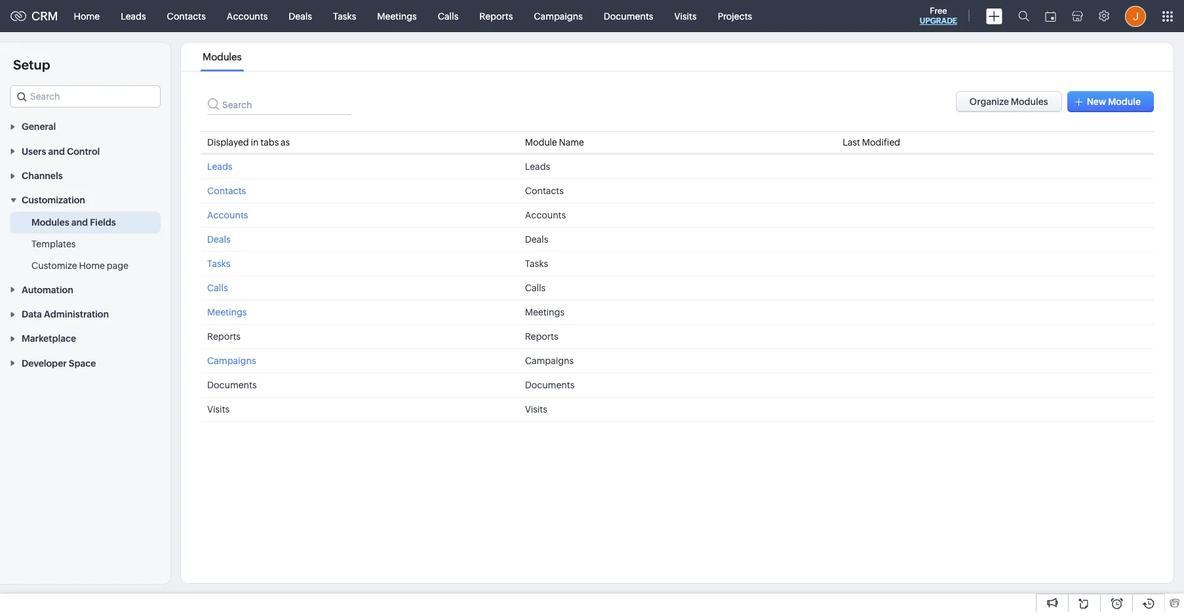 Task type: vqa. For each thing, say whether or not it's contained in the screenshot.


Task type: describe. For each thing, give the bounding box(es) containing it.
1 horizontal spatial calls
[[438, 11, 459, 21]]

new
[[1088, 96, 1107, 107]]

in
[[251, 137, 259, 148]]

1 horizontal spatial meetings
[[377, 11, 417, 21]]

0 vertical spatial tasks link
[[323, 0, 367, 32]]

displayed in tabs as
[[207, 137, 290, 148]]

page
[[107, 261, 129, 271]]

projects link
[[708, 0, 763, 32]]

0 vertical spatial campaigns link
[[524, 0, 594, 32]]

crm
[[31, 9, 58, 23]]

1 horizontal spatial meetings link
[[367, 0, 428, 32]]

channels button
[[0, 163, 171, 188]]

modules for modules and fields
[[31, 217, 69, 228]]

as
[[281, 137, 290, 148]]

1 vertical spatial deals link
[[207, 234, 231, 245]]

0 horizontal spatial documents
[[207, 380, 257, 390]]

tabs
[[261, 137, 279, 148]]

fields
[[90, 217, 116, 228]]

create menu element
[[979, 0, 1011, 32]]

profile image
[[1126, 6, 1147, 27]]

automation button
[[0, 277, 171, 302]]

users and control button
[[0, 139, 171, 163]]

1 horizontal spatial reports
[[480, 11, 513, 21]]

0 horizontal spatial tasks
[[207, 259, 231, 269]]

module inside button
[[1109, 96, 1142, 107]]

new module button
[[1068, 91, 1155, 112]]

1 vertical spatial accounts link
[[207, 210, 248, 220]]

0 horizontal spatial contacts
[[167, 11, 206, 21]]

customization
[[22, 195, 85, 206]]

1 vertical spatial calls link
[[207, 283, 228, 293]]

0 vertical spatial calls link
[[428, 0, 469, 32]]

general button
[[0, 114, 171, 139]]

name
[[559, 137, 585, 148]]

last
[[843, 137, 861, 148]]

0 horizontal spatial deals
[[207, 234, 231, 245]]

developer space button
[[0, 351, 171, 375]]

new module
[[1088, 96, 1142, 107]]

customization button
[[0, 188, 171, 212]]

customize home page link
[[31, 259, 129, 273]]

space
[[69, 358, 96, 369]]

create menu image
[[987, 8, 1003, 24]]

customize home page
[[31, 261, 129, 271]]

2 horizontal spatial calls
[[525, 283, 546, 293]]

0 horizontal spatial visits
[[207, 404, 230, 415]]

2 horizontal spatial contacts
[[525, 186, 564, 196]]

data administration button
[[0, 302, 171, 326]]

2 horizontal spatial meetings
[[525, 307, 565, 318]]

upgrade
[[920, 16, 958, 26]]

1 horizontal spatial leads
[[207, 161, 233, 172]]

visits link
[[664, 0, 708, 32]]

2 horizontal spatial visits
[[675, 11, 697, 21]]

modified
[[863, 137, 901, 148]]

2 horizontal spatial tasks
[[525, 259, 549, 269]]

calendar image
[[1046, 11, 1057, 21]]

1 horizontal spatial deals link
[[278, 0, 323, 32]]

customization region
[[0, 212, 171, 277]]

modules and fields
[[31, 217, 116, 228]]

displayed
[[207, 137, 249, 148]]



Task type: locate. For each thing, give the bounding box(es) containing it.
channels
[[22, 171, 63, 181]]

contacts up modules link
[[167, 11, 206, 21]]

1 vertical spatial module
[[525, 137, 557, 148]]

data
[[22, 309, 42, 320]]

1 horizontal spatial deals
[[289, 11, 312, 21]]

0 horizontal spatial leads
[[121, 11, 146, 21]]

0 horizontal spatial calls link
[[207, 283, 228, 293]]

2 horizontal spatial leads
[[525, 161, 551, 172]]

module left name
[[525, 137, 557, 148]]

None button
[[956, 91, 1063, 112]]

home link
[[63, 0, 110, 32]]

0 horizontal spatial and
[[48, 146, 65, 157]]

leads right home link
[[121, 11, 146, 21]]

and right users
[[48, 146, 65, 157]]

2 horizontal spatial documents
[[604, 11, 654, 21]]

0 vertical spatial meetings link
[[367, 0, 428, 32]]

reports link
[[469, 0, 524, 32]]

leads link
[[110, 0, 157, 32], [207, 161, 233, 172]]

administration
[[44, 309, 109, 320]]

2 horizontal spatial deals
[[525, 234, 549, 245]]

0 vertical spatial accounts link
[[216, 0, 278, 32]]

modules link
[[201, 51, 244, 62]]

reports
[[480, 11, 513, 21], [207, 331, 241, 342], [525, 331, 559, 342]]

contacts link down displayed
[[207, 186, 246, 196]]

1 horizontal spatial tasks link
[[323, 0, 367, 32]]

tasks link
[[323, 0, 367, 32], [207, 259, 231, 269]]

campaigns link
[[524, 0, 594, 32], [207, 356, 256, 366]]

0 horizontal spatial module
[[525, 137, 557, 148]]

profile element
[[1118, 0, 1155, 32]]

0 horizontal spatial meetings link
[[207, 307, 247, 318]]

control
[[67, 146, 100, 157]]

1 vertical spatial leads link
[[207, 161, 233, 172]]

accounts
[[227, 11, 268, 21], [207, 210, 248, 220], [525, 210, 566, 220]]

calls
[[438, 11, 459, 21], [207, 283, 228, 293], [525, 283, 546, 293]]

automation
[[22, 285, 73, 295]]

and for users
[[48, 146, 65, 157]]

1 horizontal spatial campaigns link
[[524, 0, 594, 32]]

1 vertical spatial contacts link
[[207, 186, 246, 196]]

1 vertical spatial tasks link
[[207, 259, 231, 269]]

last modified
[[843, 137, 901, 148]]

and
[[48, 146, 65, 157], [71, 217, 88, 228]]

contacts
[[167, 11, 206, 21], [207, 186, 246, 196], [525, 186, 564, 196]]

home
[[74, 11, 100, 21], [79, 261, 105, 271]]

0 vertical spatial deals link
[[278, 0, 323, 32]]

modules for modules
[[203, 51, 242, 62]]

1 horizontal spatial module
[[1109, 96, 1142, 107]]

documents link
[[594, 0, 664, 32]]

0 horizontal spatial calls
[[207, 283, 228, 293]]

Search text field
[[10, 86, 160, 107]]

1 horizontal spatial leads link
[[207, 161, 233, 172]]

0 horizontal spatial reports
[[207, 331, 241, 342]]

1 vertical spatial and
[[71, 217, 88, 228]]

contacts link
[[157, 0, 216, 32], [207, 186, 246, 196]]

templates
[[31, 239, 76, 250]]

data administration
[[22, 309, 109, 320]]

contacts down the module name
[[525, 186, 564, 196]]

and left fields
[[71, 217, 88, 228]]

users and control
[[22, 146, 100, 157]]

projects
[[718, 11, 753, 21]]

1 horizontal spatial and
[[71, 217, 88, 228]]

calls link
[[428, 0, 469, 32], [207, 283, 228, 293]]

1 horizontal spatial visits
[[525, 404, 548, 415]]

developer space
[[22, 358, 96, 369]]

accounts link
[[216, 0, 278, 32], [207, 210, 248, 220]]

modules and fields link
[[31, 216, 116, 229]]

0 vertical spatial leads link
[[110, 0, 157, 32]]

0 horizontal spatial meetings
[[207, 307, 247, 318]]

general
[[22, 122, 56, 132]]

0 vertical spatial contacts link
[[157, 0, 216, 32]]

meetings
[[377, 11, 417, 21], [207, 307, 247, 318], [525, 307, 565, 318]]

module
[[1109, 96, 1142, 107], [525, 137, 557, 148]]

marketplace
[[22, 334, 76, 344]]

developer
[[22, 358, 67, 369]]

home inside customization region
[[79, 261, 105, 271]]

templates link
[[31, 238, 76, 251]]

1 horizontal spatial documents
[[525, 380, 575, 390]]

1 horizontal spatial tasks
[[333, 11, 356, 21]]

tasks
[[333, 11, 356, 21], [207, 259, 231, 269], [525, 259, 549, 269]]

1 vertical spatial modules
[[31, 217, 69, 228]]

None field
[[10, 85, 161, 108]]

1 vertical spatial campaigns link
[[207, 356, 256, 366]]

campaigns
[[534, 11, 583, 21], [207, 356, 256, 366], [525, 356, 574, 366]]

Search text field
[[207, 91, 352, 115]]

modules
[[203, 51, 242, 62], [31, 217, 69, 228]]

1 horizontal spatial modules
[[203, 51, 242, 62]]

0 horizontal spatial modules
[[31, 217, 69, 228]]

customize
[[31, 261, 77, 271]]

module right new
[[1109, 96, 1142, 107]]

2 horizontal spatial reports
[[525, 331, 559, 342]]

marketplace button
[[0, 326, 171, 351]]

contacts down displayed
[[207, 186, 246, 196]]

module name
[[525, 137, 585, 148]]

contacts link up modules link
[[157, 0, 216, 32]]

0 vertical spatial and
[[48, 146, 65, 157]]

0 vertical spatial modules
[[203, 51, 242, 62]]

leads
[[121, 11, 146, 21], [207, 161, 233, 172], [525, 161, 551, 172]]

modules inside customization region
[[31, 217, 69, 228]]

0 horizontal spatial leads link
[[110, 0, 157, 32]]

deals link
[[278, 0, 323, 32], [207, 234, 231, 245]]

1 vertical spatial meetings link
[[207, 307, 247, 318]]

0 horizontal spatial campaigns link
[[207, 356, 256, 366]]

search image
[[1019, 10, 1030, 22]]

1 vertical spatial home
[[79, 261, 105, 271]]

and inside 'dropdown button'
[[48, 146, 65, 157]]

0 vertical spatial module
[[1109, 96, 1142, 107]]

1 horizontal spatial contacts
[[207, 186, 246, 196]]

search element
[[1011, 0, 1038, 32]]

and inside customization region
[[71, 217, 88, 228]]

deals
[[289, 11, 312, 21], [207, 234, 231, 245], [525, 234, 549, 245]]

0 horizontal spatial tasks link
[[207, 259, 231, 269]]

leads down the module name
[[525, 161, 551, 172]]

0 horizontal spatial deals link
[[207, 234, 231, 245]]

0 vertical spatial home
[[74, 11, 100, 21]]

users
[[22, 146, 46, 157]]

and for modules
[[71, 217, 88, 228]]

free
[[931, 6, 948, 16]]

1 horizontal spatial calls link
[[428, 0, 469, 32]]

setup
[[13, 57, 50, 72]]

home up automation dropdown button
[[79, 261, 105, 271]]

crm link
[[10, 9, 58, 23]]

documents
[[604, 11, 654, 21], [207, 380, 257, 390], [525, 380, 575, 390]]

leads down displayed
[[207, 161, 233, 172]]

home right crm
[[74, 11, 100, 21]]

meetings link
[[367, 0, 428, 32], [207, 307, 247, 318]]

free upgrade
[[920, 6, 958, 26]]

visits
[[675, 11, 697, 21], [207, 404, 230, 415], [525, 404, 548, 415]]



